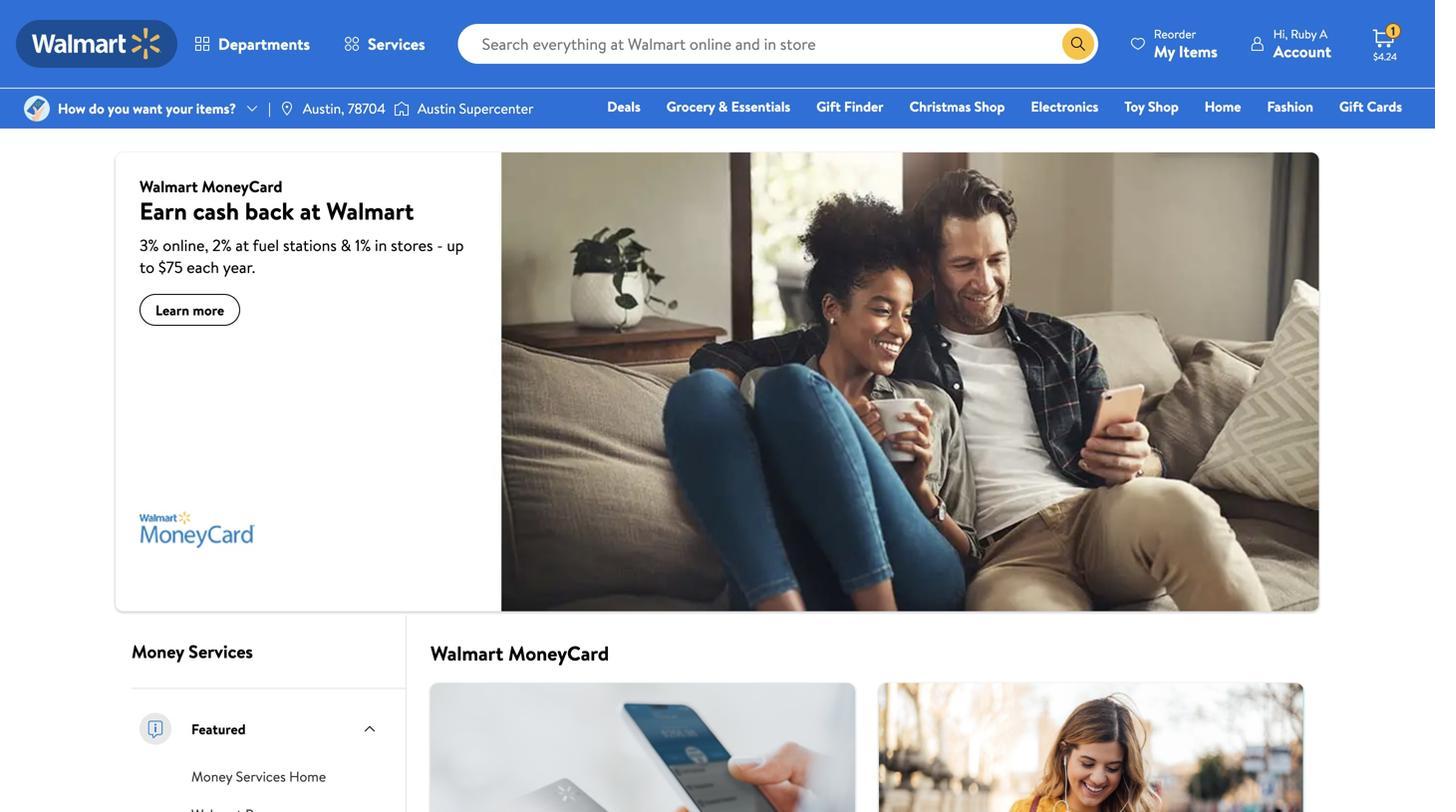 Task type: locate. For each thing, give the bounding box(es) containing it.
up
[[447, 234, 464, 256]]

more
[[193, 300, 224, 320]]

list
[[419, 684, 1316, 813]]

austin,
[[303, 99, 344, 118]]

services inside popup button
[[368, 33, 425, 55]]

fuel
[[253, 234, 279, 256]]

money
[[132, 640, 184, 665], [191, 767, 233, 787]]

christmas shop
[[910, 97, 1005, 116]]

one debit link
[[1241, 124, 1326, 145]]

0 vertical spatial at
[[300, 194, 321, 228]]

learn
[[156, 300, 189, 320]]

services down featured
[[236, 767, 286, 787]]

your
[[166, 99, 193, 118]]

grocery & essentials
[[667, 97, 791, 116]]

deals
[[607, 97, 641, 116]]

walmart moneycard earn cash back at walmart 3% online, 2% at fuel stations & 1% in stores - up to $75 each year.
[[140, 175, 464, 278]]

2 gift from the left
[[1340, 97, 1364, 116]]

services up featured
[[189, 640, 253, 665]]

back
[[245, 194, 294, 228]]

austin, 78704
[[303, 99, 386, 118]]

2 list item from the left
[[867, 684, 1316, 813]]

1 shop from the left
[[975, 97, 1005, 116]]

1 vertical spatial moneycard
[[508, 640, 609, 668]]

registry
[[1173, 125, 1224, 144]]

at up stations
[[300, 194, 321, 228]]

1 horizontal spatial &
[[719, 97, 728, 116]]

shop right toy
[[1149, 97, 1179, 116]]

gift for finder
[[817, 97, 841, 116]]

0 horizontal spatial shop
[[975, 97, 1005, 116]]

grocery
[[667, 97, 715, 116]]

walmart+ link
[[1334, 124, 1412, 145]]

registry link
[[1164, 124, 1233, 145]]

deals link
[[599, 96, 650, 117]]

supercenter
[[459, 99, 534, 118]]

0 horizontal spatial at
[[236, 234, 249, 256]]

gift cards registry
[[1173, 97, 1403, 144]]

at
[[300, 194, 321, 228], [236, 234, 249, 256]]

my
[[1154, 40, 1176, 62]]

 image right 78704
[[394, 99, 410, 119]]

1 horizontal spatial money
[[191, 767, 233, 787]]

0 horizontal spatial  image
[[24, 96, 50, 122]]

1 vertical spatial money
[[191, 767, 233, 787]]

78704
[[348, 99, 386, 118]]

gift inside gift cards registry
[[1340, 97, 1364, 116]]

cards
[[1368, 97, 1403, 116]]

at right 2%
[[236, 234, 249, 256]]

0 horizontal spatial &
[[341, 234, 351, 256]]

home
[[1205, 97, 1242, 116], [289, 767, 326, 787]]

2 shop from the left
[[1149, 97, 1179, 116]]

shop
[[975, 97, 1005, 116], [1149, 97, 1179, 116]]

1 horizontal spatial walmart
[[327, 194, 414, 228]]

2 horizontal spatial walmart
[[431, 640, 504, 668]]

moneycard inside "walmart moneycard earn cash back at walmart 3% online, 2% at fuel stations & 1% in stores - up to $75 each year."
[[202, 175, 283, 197]]

1 horizontal spatial home
[[1205, 97, 1242, 116]]

-
[[437, 234, 443, 256]]

 image
[[24, 96, 50, 122], [394, 99, 410, 119]]

do
[[89, 99, 104, 118]]

want
[[133, 99, 163, 118]]

0 horizontal spatial gift
[[817, 97, 841, 116]]

shop right the christmas
[[975, 97, 1005, 116]]

& left 1%
[[341, 234, 351, 256]]

how
[[58, 99, 86, 118]]

a
[[1320, 25, 1328, 42]]

in
[[375, 234, 387, 256]]

1 horizontal spatial shop
[[1149, 97, 1179, 116]]

christmas
[[910, 97, 971, 116]]

&
[[719, 97, 728, 116], [341, 234, 351, 256]]

gift left cards
[[1340, 97, 1364, 116]]

moneycard for walmart moneycard
[[508, 640, 609, 668]]

1 vertical spatial home
[[289, 767, 326, 787]]

shop for christmas shop
[[975, 97, 1005, 116]]

1 vertical spatial &
[[341, 234, 351, 256]]

1 horizontal spatial moneycard
[[508, 640, 609, 668]]

reorder my items
[[1154, 25, 1218, 62]]

1 vertical spatial at
[[236, 234, 249, 256]]

account
[[1274, 40, 1332, 62]]

electronics link
[[1022, 96, 1108, 117]]

departments
[[218, 33, 310, 55]]

& right grocery
[[719, 97, 728, 116]]

1
[[1392, 23, 1396, 40]]

gift left finder
[[817, 97, 841, 116]]

learn more link
[[140, 294, 240, 326]]

cash
[[193, 194, 239, 228]]

0 vertical spatial home
[[1205, 97, 1242, 116]]

$75
[[158, 256, 183, 278]]

0 horizontal spatial money
[[132, 640, 184, 665]]

0 horizontal spatial walmart
[[140, 175, 198, 197]]

fashion
[[1268, 97, 1314, 116]]

walmart
[[140, 175, 198, 197], [327, 194, 414, 228], [431, 640, 504, 668]]

1 gift from the left
[[817, 97, 841, 116]]

one
[[1250, 125, 1280, 144]]

1%
[[355, 234, 371, 256]]

0 vertical spatial services
[[368, 33, 425, 55]]

 image for how do you want your items?
[[24, 96, 50, 122]]

1 horizontal spatial gift
[[1340, 97, 1364, 116]]

0 vertical spatial moneycard
[[202, 175, 283, 197]]

moneycard
[[202, 175, 283, 197], [508, 640, 609, 668]]

0 vertical spatial &
[[719, 97, 728, 116]]

to
[[140, 256, 155, 278]]

 image
[[279, 101, 295, 117]]

stations
[[283, 234, 337, 256]]

services
[[368, 33, 425, 55], [189, 640, 253, 665], [236, 767, 286, 787]]

money down featured
[[191, 767, 233, 787]]

1 vertical spatial services
[[189, 640, 253, 665]]

0 horizontal spatial moneycard
[[202, 175, 283, 197]]

walmart image
[[32, 28, 162, 60]]

services up 78704
[[368, 33, 425, 55]]

1 horizontal spatial  image
[[394, 99, 410, 119]]

austin
[[418, 99, 456, 118]]

2 vertical spatial services
[[236, 767, 286, 787]]

list item
[[419, 684, 867, 813], [867, 684, 1316, 813]]

debit
[[1283, 125, 1317, 144]]

money up featured image
[[132, 640, 184, 665]]

Walmart Site-Wide search field
[[458, 24, 1099, 64]]

 image left how
[[24, 96, 50, 122]]

gift
[[817, 97, 841, 116], [1340, 97, 1364, 116]]

earn
[[140, 194, 187, 228]]

moneycard for walmart moneycard earn cash back at walmart 3% online, 2% at fuel stations & 1% in stores - up to $75 each year.
[[202, 175, 283, 197]]

1 list item from the left
[[419, 684, 867, 813]]

0 vertical spatial money
[[132, 640, 184, 665]]

items
[[1179, 40, 1218, 62]]



Task type: vqa. For each thing, say whether or not it's contained in the screenshot.
Bat cell
no



Task type: describe. For each thing, give the bounding box(es) containing it.
$4.24
[[1374, 50, 1398, 63]]

2%
[[212, 234, 232, 256]]

& inside "walmart moneycard earn cash back at walmart 3% online, 2% at fuel stations & 1% in stores - up to $75 each year."
[[341, 234, 351, 256]]

austin supercenter
[[418, 99, 534, 118]]

services for money services
[[189, 640, 253, 665]]

walmart moneycard
[[431, 640, 609, 668]]

walmart for walmart moneycard
[[431, 640, 504, 668]]

home link
[[1196, 96, 1251, 117]]

ruby
[[1291, 25, 1317, 42]]

year.
[[223, 256, 255, 278]]

walmart moneycard. image
[[140, 473, 255, 588]]

hi,
[[1274, 25, 1288, 42]]

gift for cards
[[1340, 97, 1364, 116]]

search icon image
[[1071, 36, 1087, 52]]

money services home link
[[191, 765, 326, 787]]

3%
[[140, 234, 159, 256]]

money services
[[132, 640, 253, 665]]

toy shop link
[[1116, 96, 1188, 117]]

fashion link
[[1259, 96, 1323, 117]]

 image for austin supercenter
[[394, 99, 410, 119]]

services for money services home
[[236, 767, 286, 787]]

each
[[187, 256, 219, 278]]

one debit
[[1250, 125, 1317, 144]]

services button
[[327, 20, 442, 68]]

how do you want your items?
[[58, 99, 236, 118]]

learn more
[[156, 300, 224, 320]]

reorder
[[1154, 25, 1197, 42]]

essentials
[[732, 97, 791, 116]]

gift finder
[[817, 97, 884, 116]]

money for money services home
[[191, 767, 233, 787]]

gift cards link
[[1331, 96, 1412, 117]]

featured
[[191, 720, 246, 739]]

gift finder link
[[808, 96, 893, 117]]

online,
[[163, 234, 209, 256]]

you
[[108, 99, 130, 118]]

money services home
[[191, 767, 326, 787]]

featured image
[[136, 710, 175, 749]]

toy shop
[[1125, 97, 1179, 116]]

walmart+
[[1343, 125, 1403, 144]]

grocery & essentials link
[[658, 96, 800, 117]]

Search search field
[[458, 24, 1099, 64]]

1 horizontal spatial at
[[300, 194, 321, 228]]

hi, ruby a account
[[1274, 25, 1332, 62]]

christmas shop link
[[901, 96, 1014, 117]]

stores
[[391, 234, 433, 256]]

shop for toy shop
[[1149, 97, 1179, 116]]

|
[[268, 99, 271, 118]]

0 horizontal spatial home
[[289, 767, 326, 787]]

finder
[[844, 97, 884, 116]]

walmart for walmart moneycard earn cash back at walmart 3% online, 2% at fuel stations & 1% in stores - up to $75 each year.
[[140, 175, 198, 197]]

money for money services
[[132, 640, 184, 665]]

departments button
[[177, 20, 327, 68]]

electronics
[[1031, 97, 1099, 116]]

items?
[[196, 99, 236, 118]]

toy
[[1125, 97, 1145, 116]]



